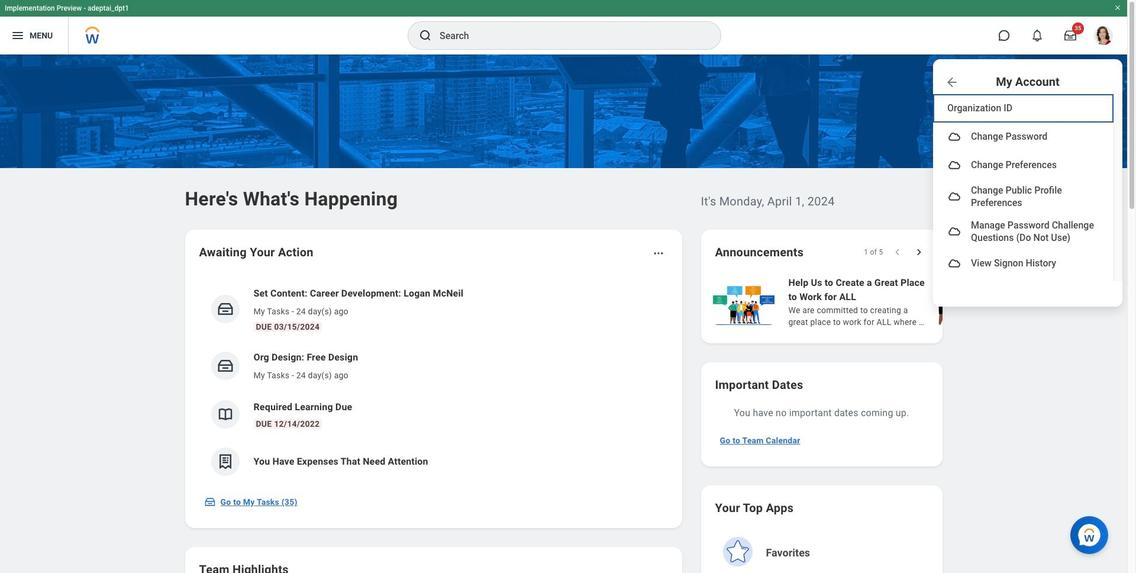 Task type: locate. For each thing, give the bounding box(es) containing it.
justify image
[[11, 28, 25, 43]]

5 menu item from the top
[[934, 249, 1114, 278]]

Search Workday  search field
[[440, 23, 697, 49]]

back image
[[946, 75, 960, 89]]

main content
[[0, 54, 1137, 573]]

menu
[[934, 91, 1123, 281]]

5 avatar image from the top
[[948, 256, 962, 270]]

list
[[711, 275, 1137, 329], [199, 277, 668, 486]]

inbox image
[[216, 300, 234, 318], [216, 357, 234, 375], [204, 496, 216, 508]]

1 avatar image from the top
[[948, 130, 962, 144]]

inbox large image
[[1065, 30, 1077, 41]]

dashboard expenses image
[[216, 453, 234, 471]]

banner
[[0, 0, 1128, 307]]

close environment banner image
[[1115, 4, 1122, 11]]

3 menu item from the top
[[934, 179, 1114, 214]]

4 avatar image from the top
[[948, 225, 962, 239]]

book open image
[[216, 406, 234, 423]]

menu item
[[934, 123, 1114, 151], [934, 151, 1114, 179], [934, 179, 1114, 214], [934, 214, 1114, 249], [934, 249, 1114, 278]]

chevron right small image
[[913, 246, 925, 258]]

chevron left small image
[[892, 246, 904, 258]]

logan mcneil image
[[1095, 26, 1114, 45]]

3 avatar image from the top
[[948, 190, 962, 204]]

avatar image
[[948, 130, 962, 144], [948, 158, 962, 172], [948, 190, 962, 204], [948, 225, 962, 239], [948, 256, 962, 270]]

status
[[865, 248, 884, 257]]



Task type: describe. For each thing, give the bounding box(es) containing it.
0 vertical spatial inbox image
[[216, 300, 234, 318]]

4 menu item from the top
[[934, 214, 1114, 249]]

notifications large image
[[1032, 30, 1044, 41]]

1 menu item from the top
[[934, 123, 1114, 151]]

0 horizontal spatial list
[[199, 277, 668, 486]]

1 horizontal spatial list
[[711, 275, 1137, 329]]

2 menu item from the top
[[934, 151, 1114, 179]]

2 avatar image from the top
[[948, 158, 962, 172]]

search image
[[419, 28, 433, 43]]

2 vertical spatial inbox image
[[204, 496, 216, 508]]

1 vertical spatial inbox image
[[216, 357, 234, 375]]



Task type: vqa. For each thing, say whether or not it's contained in the screenshot.
Average Time to Fill Positions
no



